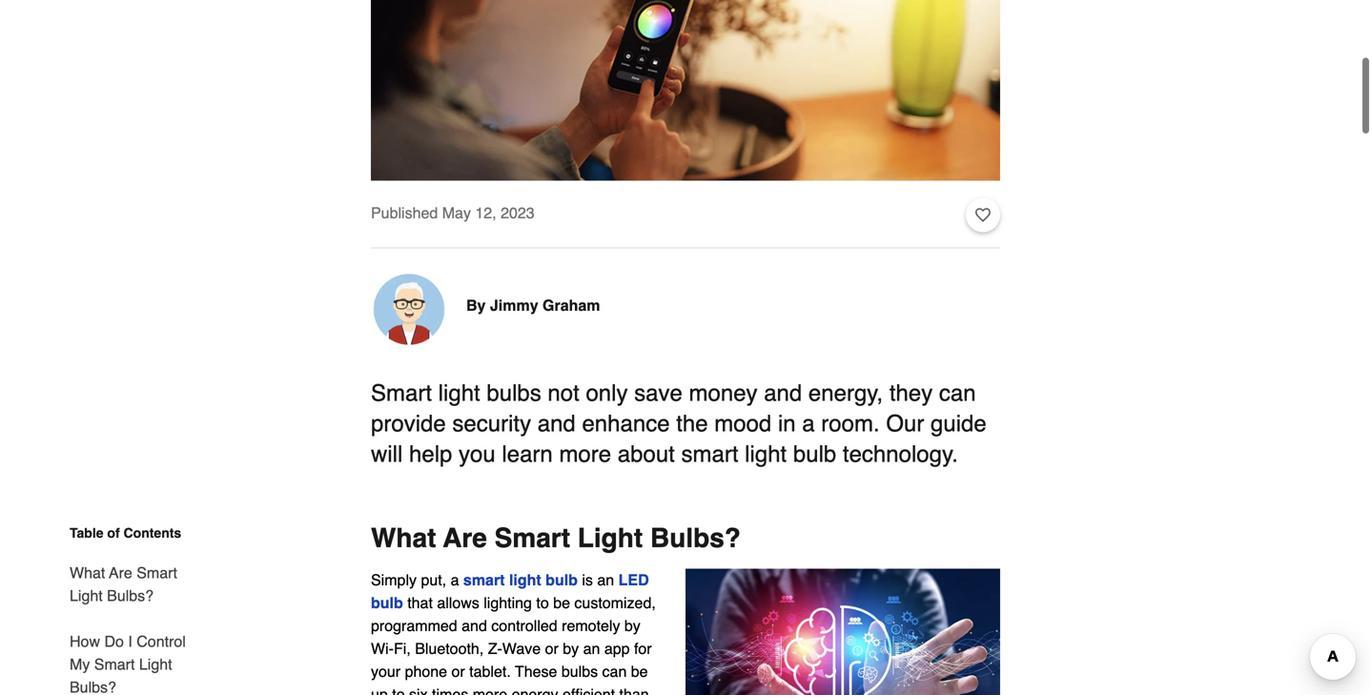 Task type: describe. For each thing, give the bounding box(es) containing it.
0 vertical spatial an
[[597, 571, 614, 589]]

0 horizontal spatial a
[[451, 571, 459, 589]]

0 vertical spatial light
[[438, 380, 480, 406]]

room.
[[821, 411, 880, 437]]

0 horizontal spatial smart
[[463, 571, 505, 589]]

learn
[[502, 441, 553, 467]]

customized,
[[575, 594, 656, 612]]

the
[[676, 411, 708, 437]]

smart inside "link"
[[137, 564, 177, 582]]

graham
[[543, 297, 600, 314]]

in
[[778, 411, 796, 437]]

jimmy graham image
[[371, 271, 447, 348]]

1 vertical spatial by
[[563, 640, 579, 658]]

is
[[582, 571, 593, 589]]

more inside smart light bulbs not only save money and energy, they can provide security and enhance the mood in a room. our guide will help you learn more about smart light bulb technology.
[[559, 441, 611, 467]]

how
[[70, 633, 100, 650]]

bulbs inside smart light bulbs not only save money and energy, they can provide security and enhance the mood in a room. our guide will help you learn more about smart light bulb technology.
[[487, 380, 541, 406]]

a inside smart light bulbs not only save money and energy, they can provide security and enhance the mood in a room. our guide will help you learn more about smart light bulb technology.
[[802, 411, 815, 437]]

led
[[619, 571, 649, 589]]

wave
[[502, 640, 541, 658]]

table of contents element
[[54, 524, 197, 695]]

by jimmy graham
[[466, 297, 600, 314]]

app
[[604, 640, 630, 658]]

may
[[442, 204, 471, 222]]

help
[[409, 441, 452, 467]]

contents
[[124, 525, 181, 541]]

12,
[[475, 204, 497, 222]]

0 vertical spatial what
[[371, 523, 436, 554]]

can inside that allows lighting to be customized, programmed and controlled remotely by wi-fi, bluetooth, z-wave or by an app for your phone or tablet. these bulbs can be up to six times more energy efficient
[[602, 663, 627, 681]]

smart inside how do i control my smart light bulbs?
[[94, 656, 135, 673]]

not
[[548, 380, 580, 406]]

0 vertical spatial bulbs?
[[650, 523, 741, 554]]

enhance
[[582, 411, 670, 437]]

will
[[371, 441, 403, 467]]

jimmy
[[490, 297, 538, 314]]

1 vertical spatial light
[[745, 441, 787, 467]]

2023
[[501, 204, 535, 222]]

of
[[107, 525, 120, 541]]

six
[[409, 686, 428, 695]]

tablet.
[[469, 663, 511, 681]]

control
[[137, 633, 186, 650]]

1 horizontal spatial what are smart light bulbs?
[[371, 523, 741, 554]]

simply
[[371, 571, 417, 589]]

smart inside smart light bulbs not only save money and energy, they can provide security and enhance the mood in a room. our guide will help you learn more about smart light bulb technology.
[[371, 380, 432, 406]]

2 vertical spatial light
[[509, 571, 541, 589]]

1 vertical spatial be
[[631, 663, 648, 681]]

energy
[[512, 686, 558, 695]]

about
[[618, 441, 675, 467]]

phone
[[405, 663, 447, 681]]

table of contents
[[70, 525, 181, 541]]

times
[[432, 686, 468, 695]]

you
[[459, 441, 496, 467]]



Task type: locate. For each thing, give the bounding box(es) containing it.
1 vertical spatial can
[[602, 663, 627, 681]]

what up simply
[[371, 523, 436, 554]]

led bulb
[[371, 571, 649, 612]]

guide
[[931, 411, 987, 437]]

bulbs? inside what are smart light bulbs?
[[107, 587, 154, 605]]

bulb down in
[[793, 441, 837, 467]]

2 horizontal spatial light
[[578, 523, 643, 554]]

to up controlled
[[536, 594, 549, 612]]

smart
[[681, 441, 739, 467], [463, 571, 505, 589]]

wi-
[[371, 640, 394, 658]]

0 vertical spatial smart
[[681, 441, 739, 467]]

how do i control my smart light bulbs?
[[70, 633, 186, 695]]

what inside what are smart light bulbs?
[[70, 564, 105, 582]]

for
[[634, 640, 652, 658]]

can up guide
[[939, 380, 976, 406]]

be
[[553, 594, 570, 612], [631, 663, 648, 681]]

mood
[[715, 411, 772, 437]]

0 horizontal spatial or
[[452, 663, 465, 681]]

by
[[466, 297, 486, 314]]

1 horizontal spatial light
[[509, 571, 541, 589]]

led bulb link
[[371, 571, 649, 612]]

1 vertical spatial bulbs
[[562, 663, 598, 681]]

light inside how do i control my smart light bulbs?
[[139, 656, 172, 673]]

2 vertical spatial and
[[462, 617, 487, 635]]

0 horizontal spatial light
[[70, 587, 103, 605]]

provide
[[371, 411, 446, 437]]

and
[[764, 380, 802, 406], [538, 411, 576, 437], [462, 617, 487, 635]]

money
[[689, 380, 758, 406]]

lighting
[[484, 594, 532, 612]]

2 vertical spatial bulb
[[371, 594, 403, 612]]

0 vertical spatial are
[[443, 523, 487, 554]]

can down app
[[602, 663, 627, 681]]

light
[[438, 380, 480, 406], [745, 441, 787, 467], [509, 571, 541, 589]]

or up "times"
[[452, 663, 465, 681]]

controlled
[[491, 617, 558, 635]]

what are smart light bulbs? up is
[[371, 523, 741, 554]]

0 horizontal spatial to
[[392, 686, 405, 695]]

1 vertical spatial are
[[109, 564, 132, 582]]

1 horizontal spatial a
[[802, 411, 815, 437]]

efficient
[[563, 686, 615, 695]]

a right in
[[802, 411, 815, 437]]

what are smart light bulbs?
[[371, 523, 741, 554], [70, 564, 177, 605]]

heart outline image
[[976, 205, 991, 226]]

1 horizontal spatial what
[[371, 523, 436, 554]]

0 vertical spatial bulbs
[[487, 380, 541, 406]]

your
[[371, 663, 401, 681]]

are up the simply put, a smart light bulb is an in the bottom left of the page
[[443, 523, 487, 554]]

and down not
[[538, 411, 576, 437]]

0 vertical spatial bulb
[[793, 441, 837, 467]]

light up security
[[438, 380, 480, 406]]

security
[[452, 411, 531, 437]]

a woman adjusting the lighting with her smart phone. image
[[371, 0, 1000, 181]]

to right up
[[392, 686, 405, 695]]

1 horizontal spatial bulbs
[[562, 663, 598, 681]]

light up is
[[578, 523, 643, 554]]

bulb
[[793, 441, 837, 467], [546, 571, 578, 589], [371, 594, 403, 612]]

smart down contents
[[137, 564, 177, 582]]

up
[[371, 686, 388, 695]]

0 horizontal spatial and
[[462, 617, 487, 635]]

bulbs inside that allows lighting to be customized, programmed and controlled remotely by wi-fi, bluetooth, z-wave or by an app for your phone or tablet. these bulbs can be up to six times more energy efficient
[[562, 663, 598, 681]]

1 horizontal spatial light
[[139, 656, 172, 673]]

programmed
[[371, 617, 457, 635]]

0 horizontal spatial are
[[109, 564, 132, 582]]

technology.
[[843, 441, 958, 467]]

what are smart light bulbs? inside "link"
[[70, 564, 177, 605]]

1 horizontal spatial are
[[443, 523, 487, 554]]

1 horizontal spatial bulb
[[546, 571, 578, 589]]

smart light bulb link
[[463, 571, 578, 589]]

these
[[515, 663, 557, 681]]

0 horizontal spatial bulbs
[[487, 380, 541, 406]]

more down enhance
[[559, 441, 611, 467]]

1 vertical spatial what
[[70, 564, 105, 582]]

be up remotely
[[553, 594, 570, 612]]

what down table
[[70, 564, 105, 582]]

to
[[536, 594, 549, 612], [392, 686, 405, 695]]

bulb down simply
[[371, 594, 403, 612]]

1 horizontal spatial can
[[939, 380, 976, 406]]

1 horizontal spatial to
[[536, 594, 549, 612]]

1 vertical spatial bulbs?
[[107, 587, 154, 605]]

an
[[597, 571, 614, 589], [583, 640, 600, 658]]

my
[[70, 656, 90, 673]]

1 vertical spatial to
[[392, 686, 405, 695]]

bulb inside smart light bulbs not only save money and energy, they can provide security and enhance the mood in a room. our guide will help you learn more about smart light bulb technology.
[[793, 441, 837, 467]]

1 vertical spatial or
[[452, 663, 465, 681]]

light down in
[[745, 441, 787, 467]]

1 vertical spatial bulb
[[546, 571, 578, 589]]

smart down the
[[681, 441, 739, 467]]

light up how
[[70, 587, 103, 605]]

0 horizontal spatial what are smart light bulbs?
[[70, 564, 177, 605]]

and for energy,
[[764, 380, 802, 406]]

bluetooth,
[[415, 640, 484, 658]]

1 vertical spatial an
[[583, 640, 600, 658]]

smart
[[371, 380, 432, 406], [495, 523, 570, 554], [137, 564, 177, 582], [94, 656, 135, 673]]

by down remotely
[[563, 640, 579, 658]]

2 vertical spatial bulbs?
[[70, 679, 116, 695]]

0 horizontal spatial more
[[473, 686, 507, 695]]

0 vertical spatial more
[[559, 441, 611, 467]]

that allows lighting to be customized, programmed and controlled remotely by wi-fi, bluetooth, z-wave or by an app for your phone or tablet. these bulbs can be up to six times more energy efficient 
[[371, 594, 659, 695]]

0 horizontal spatial be
[[553, 594, 570, 612]]

1 vertical spatial a
[[451, 571, 459, 589]]

0 vertical spatial can
[[939, 380, 976, 406]]

simply put, a smart light bulb is an
[[371, 571, 619, 589]]

and for controlled
[[462, 617, 487, 635]]

and inside that allows lighting to be customized, programmed and controlled remotely by wi-fi, bluetooth, z-wave or by an app for your phone or tablet. these bulbs can be up to six times more energy efficient
[[462, 617, 487, 635]]

can inside smart light bulbs not only save money and energy, they can provide security and enhance the mood in a room. our guide will help you learn more about smart light bulb technology.
[[939, 380, 976, 406]]

0 horizontal spatial light
[[438, 380, 480, 406]]

only
[[586, 380, 628, 406]]

are
[[443, 523, 487, 554], [109, 564, 132, 582]]

2 horizontal spatial bulb
[[793, 441, 837, 467]]

an right is
[[597, 571, 614, 589]]

or up the these
[[545, 640, 559, 658]]

light up the lighting
[[509, 571, 541, 589]]

how do i control my smart light bulbs? link
[[70, 619, 197, 695]]

allows
[[437, 594, 480, 612]]

what are smart light bulbs? link
[[70, 550, 197, 619]]

1 horizontal spatial by
[[625, 617, 641, 635]]

by up for
[[625, 617, 641, 635]]

and up in
[[764, 380, 802, 406]]

our
[[886, 411, 924, 437]]

0 horizontal spatial what
[[70, 564, 105, 582]]

bulbs? inside how do i control my smart light bulbs?
[[70, 679, 116, 695]]

1 horizontal spatial or
[[545, 640, 559, 658]]

2 vertical spatial light
[[139, 656, 172, 673]]

0 horizontal spatial by
[[563, 640, 579, 658]]

0 vertical spatial be
[[553, 594, 570, 612]]

light
[[578, 523, 643, 554], [70, 587, 103, 605], [139, 656, 172, 673]]

bulbs up efficient at the bottom of the page
[[562, 663, 598, 681]]

save
[[634, 380, 683, 406]]

1 vertical spatial more
[[473, 686, 507, 695]]

an down remotely
[[583, 640, 600, 658]]

a right put,
[[451, 571, 459, 589]]

published
[[371, 204, 438, 222]]

light down control
[[139, 656, 172, 673]]

light inside "link"
[[70, 587, 103, 605]]

2 horizontal spatial and
[[764, 380, 802, 406]]

bulbs?
[[650, 523, 741, 554], [107, 587, 154, 605], [70, 679, 116, 695]]

are down 'table of contents'
[[109, 564, 132, 582]]

put,
[[421, 571, 446, 589]]

smart inside smart light bulbs not only save money and energy, they can provide security and enhance the mood in a room. our guide will help you learn more about smart light bulb technology.
[[681, 441, 739, 467]]

an artistic rendering of a smart bulb with a set of hands surrounding it. image
[[686, 569, 1000, 695]]

a
[[802, 411, 815, 437], [451, 571, 459, 589]]

are inside "link"
[[109, 564, 132, 582]]

bulbs up security
[[487, 380, 541, 406]]

do
[[104, 633, 124, 650]]

0 vertical spatial a
[[802, 411, 815, 437]]

2 horizontal spatial light
[[745, 441, 787, 467]]

can
[[939, 380, 976, 406], [602, 663, 627, 681]]

1 horizontal spatial smart
[[681, 441, 739, 467]]

smart light bulbs not only save money and energy, they can provide security and enhance the mood in a room. our guide will help you learn more about smart light bulb technology.
[[371, 380, 987, 467]]

and down allows
[[462, 617, 487, 635]]

0 vertical spatial or
[[545, 640, 559, 658]]

0 vertical spatial to
[[536, 594, 549, 612]]

bulb left is
[[546, 571, 578, 589]]

that
[[407, 594, 433, 612]]

more down tablet.
[[473, 686, 507, 695]]

smart up provide
[[371, 380, 432, 406]]

0 horizontal spatial can
[[602, 663, 627, 681]]

by
[[625, 617, 641, 635], [563, 640, 579, 658]]

0 horizontal spatial bulb
[[371, 594, 403, 612]]

table
[[70, 525, 104, 541]]

more
[[559, 441, 611, 467], [473, 686, 507, 695]]

what are smart light bulbs? down 'table of contents'
[[70, 564, 177, 605]]

smart up the lighting
[[463, 571, 505, 589]]

1 horizontal spatial be
[[631, 663, 648, 681]]

0 vertical spatial light
[[578, 523, 643, 554]]

they
[[890, 380, 933, 406]]

0 vertical spatial by
[[625, 617, 641, 635]]

bulb inside led bulb
[[371, 594, 403, 612]]

smart up smart light bulb link
[[495, 523, 570, 554]]

1 vertical spatial and
[[538, 411, 576, 437]]

0 vertical spatial what are smart light bulbs?
[[371, 523, 741, 554]]

energy,
[[809, 380, 883, 406]]

more inside that allows lighting to be customized, programmed and controlled remotely by wi-fi, bluetooth, z-wave or by an app for your phone or tablet. these bulbs can be up to six times more energy efficient
[[473, 686, 507, 695]]

published may 12, 2023
[[371, 204, 535, 222]]

z-
[[488, 640, 502, 658]]

1 vertical spatial smart
[[463, 571, 505, 589]]

be down for
[[631, 663, 648, 681]]

1 horizontal spatial more
[[559, 441, 611, 467]]

or
[[545, 640, 559, 658], [452, 663, 465, 681]]

what
[[371, 523, 436, 554], [70, 564, 105, 582]]

smart down do
[[94, 656, 135, 673]]

1 horizontal spatial and
[[538, 411, 576, 437]]

1 vertical spatial what are smart light bulbs?
[[70, 564, 177, 605]]

remotely
[[562, 617, 620, 635]]

bulbs
[[487, 380, 541, 406], [562, 663, 598, 681]]

1 vertical spatial light
[[70, 587, 103, 605]]

0 vertical spatial and
[[764, 380, 802, 406]]

i
[[128, 633, 132, 650]]

an inside that allows lighting to be customized, programmed and controlled remotely by wi-fi, bluetooth, z-wave or by an app for your phone or tablet. these bulbs can be up to six times more energy efficient
[[583, 640, 600, 658]]

fi,
[[394, 640, 411, 658]]



Task type: vqa. For each thing, say whether or not it's contained in the screenshot.
right the are
yes



